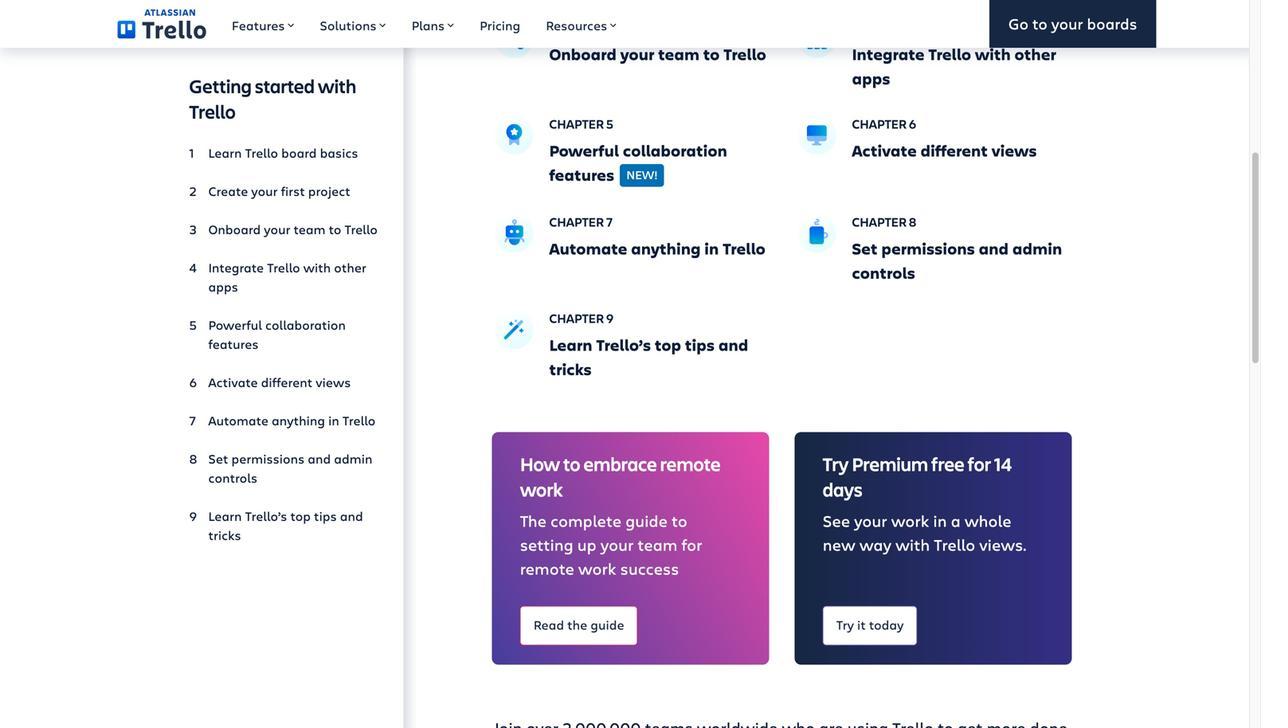 Task type: vqa. For each thing, say whether or not it's contained in the screenshot.
leftmost top
yes



Task type: describe. For each thing, give the bounding box(es) containing it.
1 vertical spatial team
[[294, 221, 326, 238]]

1 horizontal spatial powerful collaboration features
[[549, 140, 728, 186]]

new!
[[627, 167, 658, 182]]

admin inside chapter 8 set permissions and admin controls
[[1013, 238, 1062, 259]]

read
[[534, 617, 564, 634]]

board
[[281, 144, 317, 161]]

trello inside "chapter 7 automate anything in trello"
[[723, 238, 766, 259]]

team inside chapter 3 onboard your team to trello
[[658, 43, 700, 65]]

boards
[[1087, 13, 1138, 34]]

onboard inside chapter 3 onboard your team to trello
[[549, 43, 617, 65]]

for inside try premium free for 14 days see your work in a whole new way with trello views.
[[968, 451, 991, 477]]

trello inside try premium free for 14 days see your work in a whole new way with trello views.
[[934, 534, 976, 555]]

1 vertical spatial other
[[334, 259, 367, 276]]

1 horizontal spatial features
[[549, 164, 615, 186]]

permissions inside chapter 8 set permissions and admin controls
[[882, 238, 975, 259]]

onboard your team to trello link
[[189, 214, 378, 245]]

try premium free for 14 days see your work in a whole new way with trello views.
[[823, 451, 1027, 555]]

chapter 9 learn trello's top tips and tricks
[[549, 310, 749, 380]]

1 vertical spatial powerful collaboration features
[[208, 316, 346, 353]]

way
[[860, 534, 892, 555]]

the
[[567, 617, 587, 634]]

1 vertical spatial integrate trello with other apps
[[208, 259, 367, 295]]

getting
[[189, 73, 252, 98]]

resources
[[546, 17, 607, 34]]

chapter 7 automate anything in trello
[[549, 214, 766, 259]]

chapter 8 set permissions and admin controls
[[852, 214, 1062, 284]]

0 vertical spatial other
[[1015, 43, 1057, 65]]

controls inside chapter 8 set permissions and admin controls
[[852, 262, 916, 284]]

atlassian trello image
[[118, 9, 206, 39]]

1 vertical spatial views
[[316, 374, 351, 391]]

pricing link
[[467, 0, 533, 48]]

0 horizontal spatial in
[[328, 412, 339, 429]]

0 horizontal spatial collaboration
[[265, 316, 346, 333]]

pricing
[[480, 17, 521, 34]]

tricks inside the learn trello's top tips and tricks
[[208, 527, 241, 544]]

powerful collaboration features link
[[189, 309, 378, 360]]

go to your boards
[[1009, 13, 1138, 34]]

with inside getting started with trello
[[318, 73, 356, 98]]

project
[[308, 182, 350, 200]]

try it today
[[836, 617, 904, 634]]

0 vertical spatial collaboration
[[623, 140, 728, 161]]

complete
[[551, 510, 622, 531]]

0 vertical spatial integrate trello with other apps
[[852, 43, 1057, 89]]

try it today link
[[823, 606, 918, 646]]

whole
[[965, 510, 1012, 531]]

1 horizontal spatial apps
[[852, 68, 891, 89]]

14
[[994, 451, 1012, 477]]

set inside the set permissions and admin controls
[[208, 450, 228, 467]]

read the guide
[[534, 617, 624, 634]]

chapter for trello
[[549, 214, 604, 230]]

trello's inside the learn trello's top tips and tricks
[[245, 508, 287, 525]]

activate inside chapter 6 activate different views
[[852, 140, 917, 161]]

1 vertical spatial anything
[[272, 412, 325, 429]]

chapter 6 activate different views
[[852, 116, 1037, 161]]

getting started with trello link
[[189, 73, 378, 131]]

activate different views link
[[189, 367, 378, 398]]

and inside the learn trello's top tips and tricks
[[340, 508, 363, 525]]

create your first project
[[208, 182, 350, 200]]

1 vertical spatial activate
[[208, 374, 258, 391]]

automate anything in trello
[[208, 412, 376, 429]]

different inside chapter 6 activate different views
[[921, 140, 988, 161]]

go to your boards link
[[990, 0, 1157, 48]]

with down 'onboard your team to trello'
[[303, 259, 331, 276]]

how to embrace remote work the complete guide to setting up your team for remote work success
[[520, 451, 721, 579]]

set inside chapter 8 set permissions and admin controls
[[852, 238, 878, 259]]

today
[[869, 617, 904, 634]]

trello inside getting started with trello
[[189, 99, 236, 124]]

3
[[606, 19, 613, 36]]

free
[[932, 451, 965, 477]]

create
[[208, 182, 248, 200]]

and inside chapter 9 learn trello's top tips and tricks
[[719, 334, 749, 356]]

learn trello's top tips and tricks
[[208, 508, 363, 544]]

for inside 'how to embrace remote work the complete guide to setting up your team for remote work success'
[[682, 534, 702, 555]]

controls inside the set permissions and admin controls
[[208, 469, 257, 486]]

and inside the set permissions and admin controls
[[308, 450, 331, 467]]

views inside chapter 6 activate different views
[[992, 140, 1037, 161]]

your inside try premium free for 14 days see your work in a whole new way with trello views.
[[854, 510, 887, 531]]

go
[[1009, 13, 1029, 34]]

set permissions and admin controls
[[208, 450, 373, 486]]

1 vertical spatial automate
[[208, 412, 269, 429]]

your inside 'how to embrace remote work the complete guide to setting up your team for remote work success'
[[601, 534, 634, 555]]

up
[[578, 534, 597, 555]]

0 vertical spatial integrate trello with other apps link
[[795, 20, 1072, 90]]

0 vertical spatial integrate
[[852, 43, 925, 65]]

0 horizontal spatial different
[[261, 374, 313, 391]]

chapter for tips
[[549, 310, 604, 327]]

8
[[909, 214, 917, 230]]

tips inside chapter 9 learn trello's top tips and tricks
[[685, 334, 715, 356]]

6
[[909, 116, 916, 132]]

chapter 5
[[549, 116, 613, 132]]

automate inside "chapter 7 automate anything in trello"
[[549, 238, 627, 259]]

your inside 'link'
[[251, 182, 278, 200]]

chapter for to
[[549, 19, 604, 36]]

create your first project link
[[189, 175, 378, 207]]

trello's inside chapter 9 learn trello's top tips and tricks
[[596, 334, 651, 356]]

premium
[[852, 451, 928, 477]]

your inside chapter 3 onboard your team to trello
[[621, 43, 655, 65]]



Task type: locate. For each thing, give the bounding box(es) containing it.
trello's
[[596, 334, 651, 356], [245, 508, 287, 525]]

1 vertical spatial trello's
[[245, 508, 287, 525]]

features up activate different views at the bottom left
[[208, 335, 259, 353]]

1 vertical spatial learn
[[549, 334, 593, 356]]

2 vertical spatial learn
[[208, 508, 242, 525]]

0 horizontal spatial guide
[[591, 617, 624, 634]]

1 vertical spatial in
[[328, 412, 339, 429]]

integrate trello with other apps down onboard your team to trello link
[[208, 259, 367, 295]]

0 horizontal spatial anything
[[272, 412, 325, 429]]

automate anything in trello link
[[189, 405, 378, 437]]

collaboration up new!
[[623, 140, 728, 161]]

activate different views
[[208, 374, 351, 391]]

tricks
[[549, 359, 592, 380], [208, 527, 241, 544]]

trello's down set permissions and admin controls link
[[245, 508, 287, 525]]

onboard down the resources
[[549, 43, 617, 65]]

0 horizontal spatial powerful collaboration features
[[208, 316, 346, 353]]

set permissions and admin controls link
[[189, 443, 378, 494]]

learn trello board basics
[[208, 144, 358, 161]]

in inside try premium free for 14 days see your work in a whole new way with trello views.
[[933, 510, 947, 531]]

chapter
[[549, 19, 604, 36], [549, 116, 604, 132], [852, 116, 907, 132], [549, 214, 604, 230], [852, 214, 907, 230], [549, 310, 604, 327]]

plans
[[412, 17, 445, 34]]

basics
[[320, 144, 358, 161]]

getting started with trello
[[189, 73, 356, 124]]

0 vertical spatial admin
[[1013, 238, 1062, 259]]

features
[[549, 164, 615, 186], [208, 335, 259, 353]]

how
[[520, 451, 560, 477]]

views
[[992, 140, 1037, 161], [316, 374, 351, 391]]

with right way
[[896, 534, 930, 555]]

1 horizontal spatial integrate
[[852, 43, 925, 65]]

1 vertical spatial apps
[[208, 278, 238, 295]]

it
[[857, 617, 866, 634]]

1 vertical spatial guide
[[591, 617, 624, 634]]

5
[[606, 116, 613, 132]]

2 horizontal spatial in
[[933, 510, 947, 531]]

1 vertical spatial integrate
[[208, 259, 264, 276]]

admin
[[1013, 238, 1062, 259], [334, 450, 373, 467]]

1 horizontal spatial views
[[992, 140, 1037, 161]]

try for it
[[836, 617, 854, 634]]

0 horizontal spatial onboard
[[208, 221, 261, 238]]

1 vertical spatial different
[[261, 374, 313, 391]]

0 horizontal spatial integrate
[[208, 259, 264, 276]]

permissions down 8
[[882, 238, 975, 259]]

1 vertical spatial set
[[208, 450, 228, 467]]

0 horizontal spatial permissions
[[232, 450, 305, 467]]

work up way
[[891, 510, 929, 531]]

0 horizontal spatial tips
[[314, 508, 337, 525]]

1 horizontal spatial different
[[921, 140, 988, 161]]

powerful up activate different views at the bottom left
[[208, 316, 262, 333]]

the
[[520, 510, 547, 531]]

integrate trello with other apps link
[[795, 20, 1072, 90], [189, 252, 378, 303]]

1 horizontal spatial collaboration
[[623, 140, 728, 161]]

features inside powerful collaboration features link
[[208, 335, 259, 353]]

0 horizontal spatial set
[[208, 450, 228, 467]]

1 horizontal spatial trello's
[[596, 334, 651, 356]]

1 horizontal spatial permissions
[[882, 238, 975, 259]]

1 horizontal spatial admin
[[1013, 238, 1062, 259]]

and
[[979, 238, 1009, 259], [719, 334, 749, 356], [308, 450, 331, 467], [340, 508, 363, 525]]

remote down setting
[[520, 558, 574, 579]]

0 horizontal spatial other
[[334, 259, 367, 276]]

anything down activate different views link on the bottom left of page
[[272, 412, 325, 429]]

resources button
[[533, 0, 630, 48]]

with down go at right
[[975, 43, 1011, 65]]

learn for learn trello board basics
[[208, 144, 242, 161]]

try up days
[[823, 451, 849, 477]]

to inside chapter 3 onboard your team to trello
[[703, 43, 720, 65]]

0 vertical spatial anything
[[631, 238, 701, 259]]

learn
[[208, 144, 242, 161], [549, 334, 593, 356], [208, 508, 242, 525]]

0 vertical spatial automate
[[549, 238, 627, 259]]

a
[[951, 510, 961, 531]]

1 vertical spatial controls
[[208, 469, 257, 486]]

collaboration
[[623, 140, 728, 161], [265, 316, 346, 333]]

controls down 8
[[852, 262, 916, 284]]

1 vertical spatial work
[[891, 510, 929, 531]]

1 vertical spatial permissions
[[232, 450, 305, 467]]

to
[[1033, 13, 1048, 34], [703, 43, 720, 65], [329, 221, 341, 238], [563, 451, 581, 477], [672, 510, 688, 531]]

1 vertical spatial for
[[682, 534, 702, 555]]

controls
[[852, 262, 916, 284], [208, 469, 257, 486]]

learn trello's top tips and tricks link
[[189, 500, 378, 551]]

work down how
[[520, 477, 563, 502]]

integrate trello with other apps link up 6
[[795, 20, 1072, 90]]

9
[[606, 310, 614, 327]]

powerful collaboration features
[[549, 140, 728, 186], [208, 316, 346, 353]]

try inside try premium free for 14 days see your work in a whole new way with trello views.
[[823, 451, 849, 477]]

tips
[[685, 334, 715, 356], [314, 508, 337, 525]]

features
[[232, 17, 285, 34]]

1 vertical spatial integrate trello with other apps link
[[189, 252, 378, 303]]

0 horizontal spatial features
[[208, 335, 259, 353]]

integrate down onboard your team to trello link
[[208, 259, 264, 276]]

learn inside learn trello board basics link
[[208, 144, 242, 161]]

tricks inside chapter 9 learn trello's top tips and tricks
[[549, 359, 592, 380]]

controls up learn trello's top tips and tricks link
[[208, 469, 257, 486]]

work down up
[[578, 558, 616, 579]]

learn inside the learn trello's top tips and tricks
[[208, 508, 242, 525]]

trello's down 9
[[596, 334, 651, 356]]

guide right the on the bottom of page
[[591, 617, 624, 634]]

0 horizontal spatial for
[[682, 534, 702, 555]]

anything inside "chapter 7 automate anything in trello"
[[631, 238, 701, 259]]

permissions down automate anything in trello link
[[232, 450, 305, 467]]

guide inside 'how to embrace remote work the complete guide to setting up your team for remote work success'
[[626, 510, 668, 531]]

0 vertical spatial tricks
[[549, 359, 592, 380]]

onboard
[[549, 43, 617, 65], [208, 221, 261, 238]]

1 horizontal spatial powerful
[[549, 140, 619, 161]]

plans button
[[399, 0, 467, 48]]

chapter left 7 on the top
[[549, 214, 604, 230]]

chapter left 3
[[549, 19, 604, 36]]

integrate up 6
[[852, 43, 925, 65]]

0 vertical spatial powerful
[[549, 140, 619, 161]]

different
[[921, 140, 988, 161], [261, 374, 313, 391]]

integrate trello with other apps up 6
[[852, 43, 1057, 89]]

for
[[968, 451, 991, 477], [682, 534, 702, 555]]

1 horizontal spatial other
[[1015, 43, 1057, 65]]

automate down 7 on the top
[[549, 238, 627, 259]]

try left it
[[836, 617, 854, 634]]

chapter left 8
[[852, 214, 907, 230]]

chapter 3 onboard your team to trello
[[549, 19, 766, 65]]

0 vertical spatial powerful collaboration features
[[549, 140, 728, 186]]

1 vertical spatial tricks
[[208, 527, 241, 544]]

0 vertical spatial controls
[[852, 262, 916, 284]]

1 horizontal spatial automate
[[549, 238, 627, 259]]

chapter inside chapter 8 set permissions and admin controls
[[852, 214, 907, 230]]

set
[[852, 238, 878, 259], [208, 450, 228, 467]]

1 horizontal spatial guide
[[626, 510, 668, 531]]

other
[[1015, 43, 1057, 65], [334, 259, 367, 276]]

anything
[[631, 238, 701, 259], [272, 412, 325, 429]]

powerful down chapter 5
[[549, 140, 619, 161]]

1 horizontal spatial remote
[[660, 451, 721, 477]]

chapter inside chapter 9 learn trello's top tips and tricks
[[549, 310, 604, 327]]

integrate
[[852, 43, 925, 65], [208, 259, 264, 276]]

other down 'onboard your team to trello'
[[334, 259, 367, 276]]

automate down activate different views at the bottom left
[[208, 412, 269, 429]]

work
[[520, 477, 563, 502], [891, 510, 929, 531], [578, 558, 616, 579]]

0 horizontal spatial integrate trello with other apps
[[208, 259, 367, 295]]

1 horizontal spatial top
[[655, 334, 681, 356]]

0 vertical spatial set
[[852, 238, 878, 259]]

7
[[606, 214, 613, 230]]

features down chapter 5
[[549, 164, 615, 186]]

1 horizontal spatial tricks
[[549, 359, 592, 380]]

remote
[[660, 451, 721, 477], [520, 558, 574, 579]]

top inside chapter 9 learn trello's top tips and tricks
[[655, 334, 681, 356]]

1 vertical spatial admin
[[334, 450, 373, 467]]

features button
[[219, 0, 307, 48]]

powerful collaboration features down 5
[[549, 140, 728, 186]]

1 vertical spatial features
[[208, 335, 259, 353]]

0 vertical spatial team
[[658, 43, 700, 65]]

1 vertical spatial try
[[836, 617, 854, 634]]

solutions button
[[307, 0, 399, 48]]

0 vertical spatial tips
[[685, 334, 715, 356]]

with right "started"
[[318, 73, 356, 98]]

team
[[658, 43, 700, 65], [294, 221, 326, 238], [638, 534, 678, 555]]

chapter for admin
[[852, 214, 907, 230]]

0 horizontal spatial work
[[520, 477, 563, 502]]

embrace
[[584, 451, 657, 477]]

work inside try premium free for 14 days see your work in a whole new way with trello views.
[[891, 510, 929, 531]]

0 horizontal spatial top
[[290, 508, 311, 525]]

chapter inside chapter 6 activate different views
[[852, 116, 907, 132]]

0 vertical spatial in
[[705, 238, 719, 259]]

1 horizontal spatial tips
[[685, 334, 715, 356]]

trello inside chapter 3 onboard your team to trello
[[724, 43, 766, 65]]

days
[[823, 477, 863, 502]]

1 horizontal spatial for
[[968, 451, 991, 477]]

guide
[[626, 510, 668, 531], [591, 617, 624, 634]]

automate
[[549, 238, 627, 259], [208, 412, 269, 429]]

1 horizontal spatial activate
[[852, 140, 917, 161]]

admin inside the set permissions and admin controls
[[334, 450, 373, 467]]

0 vertical spatial top
[[655, 334, 681, 356]]

0 horizontal spatial views
[[316, 374, 351, 391]]

0 vertical spatial permissions
[[882, 238, 975, 259]]

other down go at right
[[1015, 43, 1057, 65]]

permissions
[[882, 238, 975, 259], [232, 450, 305, 467]]

top inside the learn trello's top tips and tricks
[[290, 508, 311, 525]]

chapter left 5
[[549, 116, 604, 132]]

guide up success
[[626, 510, 668, 531]]

collaboration up activate different views link on the bottom left of page
[[265, 316, 346, 333]]

0 horizontal spatial remote
[[520, 558, 574, 579]]

0 horizontal spatial automate
[[208, 412, 269, 429]]

tips inside the learn trello's top tips and tricks
[[314, 508, 337, 525]]

2 horizontal spatial work
[[891, 510, 929, 531]]

powerful collaboration features up activate different views at the bottom left
[[208, 316, 346, 353]]

0 vertical spatial views
[[992, 140, 1037, 161]]

1 vertical spatial remote
[[520, 558, 574, 579]]

integrate trello with other apps link down onboard your team to trello link
[[189, 252, 378, 303]]

first
[[281, 182, 305, 200]]

solutions
[[320, 17, 377, 34]]

0 horizontal spatial apps
[[208, 278, 238, 295]]

0 horizontal spatial activate
[[208, 374, 258, 391]]

team inside 'how to embrace remote work the complete guide to setting up your team for remote work success'
[[638, 534, 678, 555]]

powerful inside powerful collaboration features link
[[208, 316, 262, 333]]

0 vertical spatial onboard
[[549, 43, 617, 65]]

read the guide link
[[520, 606, 638, 646]]

setting
[[520, 534, 574, 555]]

0 vertical spatial learn
[[208, 144, 242, 161]]

1 horizontal spatial work
[[578, 558, 616, 579]]

chapter left 6
[[852, 116, 907, 132]]

permissions inside the set permissions and admin controls
[[232, 450, 305, 467]]

integrate trello with other apps
[[852, 43, 1057, 89], [208, 259, 367, 295]]

chapter inside "chapter 7 automate anything in trello"
[[549, 214, 604, 230]]

0 horizontal spatial tricks
[[208, 527, 241, 544]]

chapter left 9
[[549, 310, 604, 327]]

1 vertical spatial collaboration
[[265, 316, 346, 333]]

0 vertical spatial remote
[[660, 451, 721, 477]]

learn inside chapter 9 learn trello's top tips and tricks
[[549, 334, 593, 356]]

new
[[823, 534, 856, 555]]

in inside "chapter 7 automate anything in trello"
[[705, 238, 719, 259]]

2 vertical spatial in
[[933, 510, 947, 531]]

remote right embrace at the bottom of page
[[660, 451, 721, 477]]

1 vertical spatial powerful
[[208, 316, 262, 333]]

activate down 6
[[852, 140, 917, 161]]

with inside try premium free for 14 days see your work in a whole new way with trello views.
[[896, 534, 930, 555]]

0 horizontal spatial controls
[[208, 469, 257, 486]]

try
[[823, 451, 849, 477], [836, 617, 854, 634]]

chapter inside chapter 3 onboard your team to trello
[[549, 19, 604, 36]]

1 horizontal spatial onboard
[[549, 43, 617, 65]]

onboard down create
[[208, 221, 261, 238]]

started
[[255, 73, 315, 98]]

0 vertical spatial apps
[[852, 68, 891, 89]]

0 vertical spatial for
[[968, 451, 991, 477]]

success
[[620, 558, 679, 579]]

onboard your team to trello
[[208, 221, 378, 238]]

2 vertical spatial work
[[578, 558, 616, 579]]

1 vertical spatial onboard
[[208, 221, 261, 238]]

see
[[823, 510, 850, 531]]

anything down new!
[[631, 238, 701, 259]]

activate up automate anything in trello link
[[208, 374, 258, 391]]

2 vertical spatial team
[[638, 534, 678, 555]]

and inside chapter 8 set permissions and admin controls
[[979, 238, 1009, 259]]

try for premium
[[823, 451, 849, 477]]

views.
[[980, 534, 1027, 555]]

0 vertical spatial activate
[[852, 140, 917, 161]]

learn for learn trello's top tips and tricks
[[208, 508, 242, 525]]

learn trello board basics link
[[189, 137, 378, 169]]



